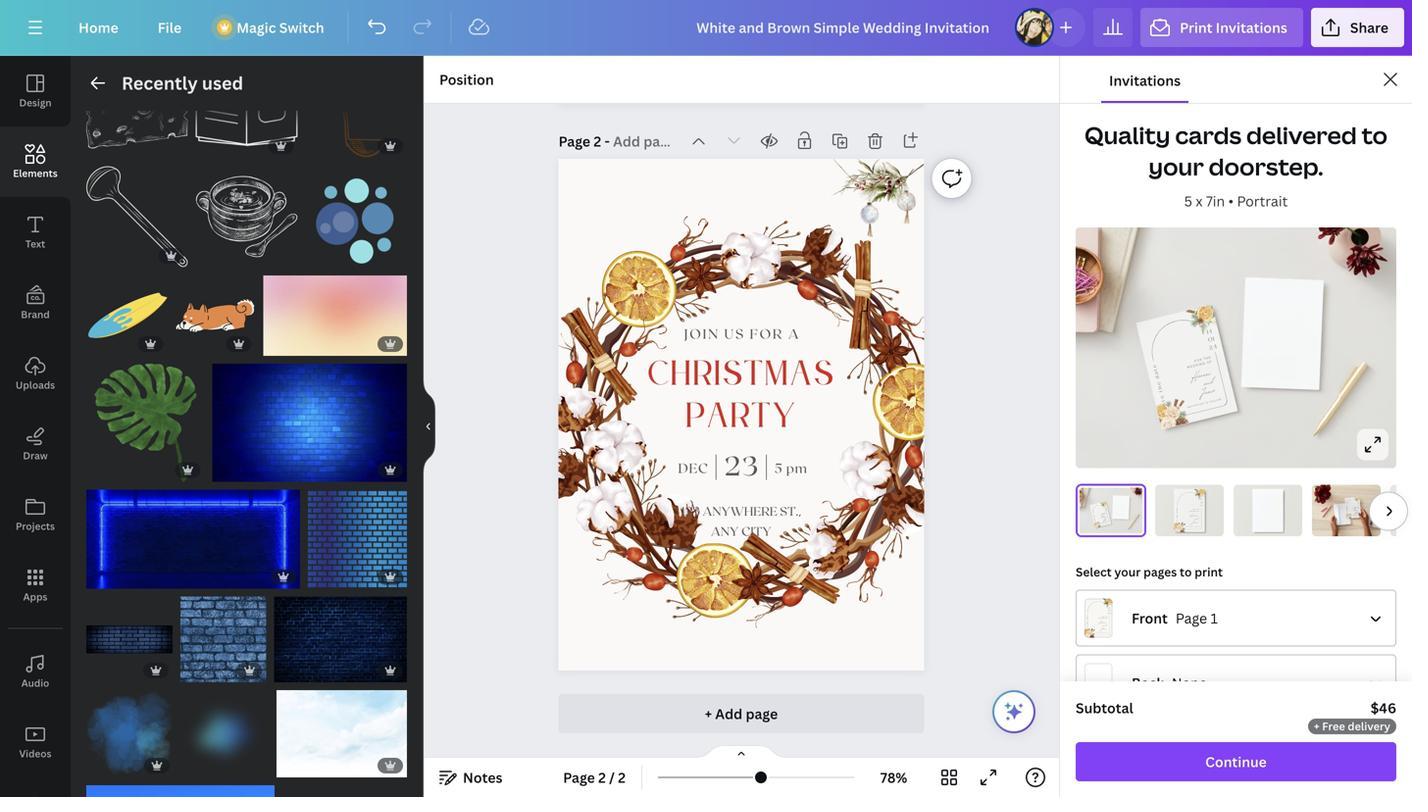 Task type: locate. For each thing, give the bounding box(es) containing it.
select your pages to print
[[1076, 564, 1223, 580]]

1 vertical spatial for the wedding of
[[1190, 509, 1200, 512]]

select your pages to print element
[[1076, 590, 1397, 711]]

1 horizontal spatial +
[[1314, 719, 1320, 734]]

invitation down and jamie
[[1187, 402, 1204, 409]]

24 up and jamie
[[1208, 342, 1218, 353]]

of up select at the right bottom of the page
[[1105, 513, 1106, 514]]

wedding up invitation to follow harumi and jamie
[[1190, 510, 1197, 512]]

1 vertical spatial invitations
[[1109, 71, 1181, 90]]

follow up select at the right bottom of the page
[[1105, 522, 1108, 523]]

magic
[[237, 18, 276, 37]]

Page title text field
[[613, 131, 677, 151]]

0 horizontal spatial 5
[[775, 460, 783, 476]]

quality
[[1085, 119, 1170, 151]]

jamie right save the date
[[1200, 383, 1217, 401]]

0 horizontal spatial +
[[705, 705, 712, 723]]

5 left "pm"
[[775, 460, 783, 476]]

a
[[788, 325, 801, 341]]

14 inside 14 01 24 save the date
[[1200, 498, 1203, 501]]

1 vertical spatial page
[[1176, 609, 1207, 627]]

invitation to follow
[[1187, 398, 1222, 409]]

the inside save the date
[[1155, 380, 1164, 393]]

1 horizontal spatial invitations
[[1216, 18, 1288, 37]]

•
[[1228, 192, 1234, 210]]

5
[[1184, 192, 1193, 210], [775, 460, 783, 476]]

follow right save the date
[[1209, 398, 1222, 403]]

01 up and jamie
[[1207, 335, 1215, 345]]

24 up print
[[1200, 504, 1203, 508]]

to down 14 01 24 save the date
[[1193, 526, 1195, 527]]

78%
[[881, 768, 907, 787]]

elements button
[[0, 127, 71, 197]]

display preview 3 of the design image
[[1234, 485, 1302, 536]]

to left the display preview 5 of the design image
[[1355, 515, 1356, 516]]

page left -
[[559, 132, 590, 151]]

14 inside 14 01 24
[[1206, 327, 1213, 337]]

2 vertical spatial page
[[563, 768, 595, 787]]

invitation
[[1187, 402, 1204, 409], [1352, 515, 1355, 516], [1101, 523, 1104, 524], [1186, 526, 1193, 527]]

invitations
[[1216, 18, 1288, 37], [1109, 71, 1181, 90]]

portrait
[[1237, 192, 1288, 210]]

and
[[1202, 374, 1215, 391], [1356, 510, 1358, 513], [1195, 516, 1198, 522], [1104, 517, 1107, 520]]

uploads
[[16, 379, 55, 392]]

0 vertical spatial page
[[559, 132, 590, 151]]

+ left add
[[705, 705, 712, 723]]

sky, clear sky, sky cloud, soft sky background image
[[276, 691, 407, 778]]

+ free delivery
[[1314, 719, 1391, 734]]

save left invitation to follow harumi and jamie
[[1176, 519, 1179, 525]]

audio button
[[0, 637, 71, 707]]

14 01 24 save the date for the wedding of invitation to follow harumi and jamie left the display preview 5 of the design image
[[1346, 501, 1360, 516]]

Design title text field
[[681, 8, 1007, 47]]

page inside button
[[563, 768, 595, 787]]

01 left display preview 3 of the design image
[[1200, 501, 1203, 504]]

add
[[715, 705, 743, 723]]

invitations up 'quality'
[[1109, 71, 1181, 90]]

for the wedding of
[[1187, 355, 1213, 369], [1190, 509, 1200, 512]]

date left the display preview 5 of the design image
[[1346, 506, 1348, 509]]

monstera leaf watercolor image
[[86, 364, 205, 482]]

0 horizontal spatial your
[[1115, 564, 1141, 580]]

invitations inside dropdown button
[[1216, 18, 1288, 37]]

to inside invitation to follow
[[1205, 401, 1209, 405]]

invitation down 14 01 24 save the date
[[1186, 526, 1193, 527]]

jamie left the display preview 5 of the design image
[[1355, 512, 1358, 515]]

back
[[1132, 674, 1164, 692]]

+ inside + add page "button"
[[705, 705, 712, 723]]

0 horizontal spatial invitations
[[1109, 71, 1181, 90]]

page
[[559, 132, 590, 151], [1176, 609, 1207, 627], [563, 768, 595, 787]]

to inside the quality cards delivered to your doorstep. 5 x 7in • portrait
[[1362, 119, 1388, 151]]

24
[[1208, 342, 1218, 353], [1200, 504, 1203, 508], [1358, 504, 1360, 506], [1105, 510, 1107, 512]]

0 vertical spatial for the wedding of
[[1187, 355, 1213, 369]]

page
[[746, 705, 778, 723]]

save
[[1158, 394, 1169, 411], [1347, 512, 1348, 515], [1176, 519, 1179, 525], [1095, 521, 1097, 524]]

page 2 / 2
[[563, 768, 626, 787]]

2 left -
[[594, 132, 601, 151]]

to right delivered
[[1362, 119, 1388, 151]]

+ add page
[[705, 705, 778, 723]]

of
[[1207, 360, 1213, 365], [1357, 507, 1358, 508], [1198, 510, 1200, 512], [1105, 513, 1106, 514]]

pages
[[1144, 564, 1177, 580]]

the inside 14 01 24 save the date
[[1176, 514, 1179, 518]]

23
[[724, 449, 760, 481]]

to inside invitation to follow harumi and jamie
[[1193, 526, 1195, 527]]

harumi up print
[[1191, 512, 1198, 518]]

recently used
[[122, 71, 243, 95]]

notes button
[[432, 762, 510, 793]]

invitation left the display preview 5 of the design image
[[1352, 515, 1355, 516]]

harumi up invitation to follow
[[1190, 366, 1213, 385]]

to down and jamie
[[1205, 401, 1209, 405]]

brand
[[21, 308, 50, 321]]

pink gradient background image
[[263, 275, 407, 356]]

14
[[1206, 327, 1213, 337], [1200, 498, 1203, 501], [1358, 501, 1359, 503], [1105, 506, 1106, 508]]

14 01 24 save the date for the wedding of invitation to follow harumi and jamie up select at the right bottom of the page
[[1093, 506, 1108, 524]]

14 left display preview 3 of the design image
[[1200, 498, 1203, 501]]

print invitations button
[[1141, 8, 1303, 47]]

14 up and jamie
[[1206, 327, 1213, 337]]

5 left the x
[[1184, 192, 1193, 210]]

text
[[25, 237, 45, 251]]

your left pages
[[1115, 564, 1141, 580]]

dark blue brick wall grunge texture background. image
[[274, 597, 407, 683]]

follow left the display preview 5 of the design image
[[1356, 515, 1359, 516]]

page left '1'
[[1176, 609, 1207, 627]]

and up print
[[1195, 516, 1198, 522]]

/
[[609, 768, 615, 787]]

and inside and jamie
[[1202, 374, 1215, 391]]

harumi left the display preview 5 of the design image
[[1354, 508, 1358, 512]]

14 01 24 save the date
[[1176, 498, 1203, 525]]

invitation to follow harumi and jamie
[[1186, 512, 1200, 527]]

2 left /
[[598, 768, 606, 787]]

1 horizontal spatial 14 01 24 save the date for the wedding of invitation to follow harumi and jamie
[[1346, 501, 1360, 516]]

page left /
[[563, 768, 595, 787]]

draw
[[23, 449, 48, 462]]

videos button
[[0, 707, 71, 778]]

position button
[[432, 64, 502, 95]]

for the wedding of down 14 01 24
[[1187, 355, 1213, 369]]

harumi
[[1190, 366, 1213, 385], [1354, 508, 1358, 512], [1191, 512, 1198, 518], [1101, 515, 1106, 519]]

for
[[750, 325, 784, 341], [1194, 358, 1203, 363], [1355, 507, 1356, 508], [1193, 509, 1196, 510], [1102, 513, 1104, 514]]

your up the x
[[1149, 151, 1204, 182]]

save inside 14 01 24 save the date
[[1176, 519, 1179, 525]]

0 vertical spatial 5
[[1184, 192, 1193, 210]]

brick wall with blue neon light image
[[86, 490, 300, 589]]

24 up select at the right bottom of the page
[[1105, 510, 1107, 512]]

brand button
[[0, 268, 71, 338]]

date left invitation to follow harumi and jamie
[[1176, 507, 1179, 513]]

laddle icon image
[[305, 56, 407, 158]]

14 01 24
[[1206, 327, 1218, 353]]

and up invitation to follow
[[1202, 374, 1215, 391]]

+ left free
[[1314, 719, 1320, 734]]

1 horizontal spatial your
[[1149, 151, 1204, 182]]

st.,
[[780, 504, 801, 518]]

wedding up and jamie
[[1187, 361, 1206, 369]]

blue brick wall image
[[86, 597, 172, 683]]

christmas
[[649, 349, 836, 403]]

1 horizontal spatial 5
[[1184, 192, 1193, 210]]

save left invitation to follow
[[1158, 394, 1169, 411]]

for the wedding of up invitation to follow harumi and jamie
[[1190, 509, 1200, 512]]

group
[[196, 56, 297, 158], [305, 56, 407, 158], [196, 154, 297, 268], [305, 154, 407, 268], [86, 166, 188, 268], [263, 264, 407, 356], [86, 275, 167, 356], [175, 275, 256, 356], [86, 352, 205, 482], [212, 352, 407, 482], [86, 478, 300, 589], [308, 478, 407, 589], [86, 585, 172, 683], [180, 585, 266, 683], [274, 585, 407, 683], [86, 679, 173, 778], [181, 679, 269, 778], [276, 679, 407, 778], [86, 774, 275, 797], [380, 774, 403, 797]]

1 vertical spatial your
[[1115, 564, 1141, 580]]

wedding
[[1187, 361, 1206, 369], [1353, 507, 1357, 508], [1190, 510, 1197, 512], [1101, 514, 1105, 515]]

of down 14 01 24
[[1207, 360, 1213, 365]]

join us for a
[[684, 325, 801, 341]]

follow down 14 01 24 save the date
[[1195, 526, 1200, 527]]

0 vertical spatial your
[[1149, 151, 1204, 182]]

14 up select at the right bottom of the page
[[1105, 506, 1106, 508]]

follow
[[1209, 398, 1222, 403], [1356, 515, 1359, 516], [1105, 522, 1108, 523], [1195, 526, 1200, 527]]

page for page 2 -
[[559, 132, 590, 151]]

invitations button
[[1101, 56, 1189, 103]]

+ for + free delivery
[[1314, 719, 1320, 734]]

the
[[1203, 355, 1212, 361], [1155, 380, 1164, 393], [1357, 507, 1358, 507], [1197, 509, 1200, 510], [1347, 510, 1348, 512], [1104, 512, 1106, 514], [1176, 514, 1179, 518], [1094, 518, 1096, 521]]

delivered
[[1247, 119, 1357, 151]]

continue button
[[1076, 742, 1397, 782]]

date left and jamie
[[1151, 363, 1161, 380]]

jamie up print
[[1193, 519, 1198, 525]]

24 inside 14 01 24
[[1208, 342, 1218, 353]]

-
[[605, 132, 610, 151]]

projects
[[16, 520, 55, 533]]

invitations right print
[[1216, 18, 1288, 37]]

for up invitation to follow harumi and jamie
[[1193, 509, 1196, 510]]

to
[[1362, 119, 1388, 151], [1205, 401, 1209, 405], [1355, 515, 1356, 516], [1104, 522, 1105, 523], [1193, 526, 1195, 527], [1180, 564, 1192, 580]]

videos
[[19, 747, 51, 761]]

01
[[1207, 335, 1215, 345], [1200, 501, 1203, 504], [1358, 503, 1359, 504], [1105, 508, 1107, 510]]

0 vertical spatial invitations
[[1216, 18, 1288, 37]]

used
[[202, 71, 243, 95]]

quality cards delivered to your doorstep. 5 x 7in • portrait
[[1085, 119, 1388, 210]]



Task type: describe. For each thing, give the bounding box(es) containing it.
and inside invitation to follow harumi and jamie
[[1195, 516, 1198, 522]]

show pages image
[[694, 744, 789, 760]]

home link
[[63, 8, 134, 47]]

any
[[711, 524, 739, 539]]

canva assistant image
[[1002, 700, 1026, 724]]

share
[[1350, 18, 1389, 37]]

dec
[[678, 460, 709, 476]]

hide image
[[423, 380, 435, 474]]

back none
[[1132, 674, 1207, 692]]

position
[[439, 70, 494, 89]]

front
[[1132, 609, 1168, 627]]

apps
[[23, 590, 47, 604]]

1
[[1211, 609, 1218, 627]]

select
[[1076, 564, 1112, 580]]

doorstep.
[[1209, 151, 1324, 182]]

invitation up select at the right bottom of the page
[[1101, 523, 1104, 524]]

for left the display preview 5 of the design image
[[1355, 507, 1356, 508]]

page for page 2 / 2
[[563, 768, 595, 787]]

shiba inu illustration image
[[175, 275, 256, 356]]

01 inside 14 01 24
[[1207, 335, 1215, 345]]

0 horizontal spatial 14 01 24 save the date for the wedding of invitation to follow harumi and jamie
[[1093, 506, 1108, 524]]

print
[[1180, 18, 1213, 37]]

blurred gradient shape image
[[181, 691, 269, 778]]

blue brick background image
[[180, 597, 266, 683]]

follow inside invitation to follow harumi and jamie
[[1195, 526, 1200, 527]]

and left the display preview 5 of the design image
[[1356, 510, 1358, 513]]

your inside the quality cards delivered to your doorstep. 5 x 7in • portrait
[[1149, 151, 1204, 182]]

uploads button
[[0, 338, 71, 409]]

blue, brick wall image
[[212, 364, 407, 482]]

$46
[[1371, 699, 1397, 717]]

14 left the display preview 5 of the design image
[[1358, 501, 1359, 503]]

design
[[19, 96, 52, 109]]

file button
[[142, 8, 197, 47]]

us
[[724, 325, 745, 341]]

for left 'a'
[[750, 325, 784, 341]]

5 inside the quality cards delivered to your doorstep. 5 x 7in • portrait
[[1184, 192, 1193, 210]]

wedding up select at the right bottom of the page
[[1101, 514, 1105, 515]]

invitation inside invitation to follow harumi and jamie
[[1186, 526, 1193, 527]]

file
[[158, 18, 182, 37]]

projects button
[[0, 480, 71, 550]]

continue
[[1206, 753, 1267, 771]]

of left the display preview 5 of the design image
[[1357, 507, 1358, 508]]

for up and jamie
[[1194, 358, 1203, 363]]

wedding left the display preview 5 of the design image
[[1353, 507, 1357, 508]]

pm
[[786, 460, 808, 476]]

recently
[[122, 71, 198, 95]]

date inside 14 01 24 save the date
[[1176, 507, 1179, 513]]

water color blue image
[[86, 691, 173, 778]]

date inside save the date
[[1151, 363, 1161, 380]]

cooking utensil image
[[86, 166, 188, 268]]

print invitations
[[1180, 18, 1288, 37]]

24 left the display preview 5 of the design image
[[1358, 504, 1360, 506]]

front page 1
[[1132, 609, 1218, 627]]

main menu bar
[[0, 0, 1412, 56]]

page 2 -
[[559, 132, 613, 151]]

surfing board isometric 3d icon image
[[86, 275, 167, 356]]

elements
[[13, 167, 58, 180]]

notes
[[463, 768, 503, 787]]

and up select at the right bottom of the page
[[1104, 517, 1107, 520]]

1 vertical spatial 5
[[775, 460, 783, 476]]

save the date
[[1151, 363, 1169, 411]]

harumi inside invitation to follow harumi and jamie
[[1191, 512, 1198, 518]]

draw button
[[0, 409, 71, 480]]

join
[[684, 325, 720, 341]]

2 for /
[[598, 768, 606, 787]]

01 inside 14 01 24 save the date
[[1200, 501, 1203, 504]]

to left print
[[1180, 564, 1192, 580]]

audio
[[21, 677, 49, 690]]

+ for + add page
[[705, 705, 712, 723]]

display preview 5 of the design image
[[1391, 485, 1412, 536]]

save inside save the date
[[1158, 394, 1169, 411]]

follow inside invitation to follow
[[1209, 398, 1222, 403]]

invitations inside button
[[1109, 71, 1181, 90]]

7in
[[1206, 192, 1225, 210]]

anywhere
[[703, 504, 778, 518]]

to up select at the right bottom of the page
[[1104, 522, 1105, 523]]

share button
[[1311, 8, 1404, 47]]

of up invitation to follow harumi and jamie
[[1198, 510, 1200, 512]]

123
[[682, 504, 700, 518]]

2 for -
[[594, 132, 601, 151]]

jamie inside invitation to follow harumi and jamie
[[1193, 519, 1198, 525]]

and jamie
[[1200, 374, 1217, 401]]

party
[[686, 391, 798, 446]]

home
[[78, 18, 118, 37]]

city
[[742, 524, 772, 539]]

for up select at the right bottom of the page
[[1102, 513, 1104, 514]]

+ add page button
[[559, 694, 924, 734]]

design button
[[0, 56, 71, 127]]

01 up select at the right bottom of the page
[[1105, 508, 1107, 510]]

jamie up select at the right bottom of the page
[[1103, 518, 1107, 522]]

78% button
[[862, 762, 926, 793]]

subtotal
[[1076, 699, 1134, 717]]

magic switch
[[237, 18, 324, 37]]

switch
[[279, 18, 324, 37]]

blue sky image
[[86, 786, 275, 797]]

cards
[[1175, 119, 1242, 151]]

date up select at the right bottom of the page
[[1093, 514, 1095, 518]]

01 left the display preview 5 of the design image
[[1358, 503, 1359, 504]]

5 pm
[[775, 460, 808, 476]]

magic switch button
[[205, 8, 340, 47]]

apps button
[[0, 550, 71, 621]]

24 inside 14 01 24 save the date
[[1200, 504, 1203, 508]]

blue gradient brick wall image
[[308, 490, 407, 589]]

text button
[[0, 197, 71, 268]]

page 2 / 2 button
[[555, 762, 634, 793]]

none
[[1172, 674, 1207, 692]]

save up select at the right bottom of the page
[[1095, 521, 1097, 524]]

2 right /
[[618, 768, 626, 787]]

save left the display preview 5 of the design image
[[1347, 512, 1348, 515]]

delivery
[[1348, 719, 1391, 734]]

x
[[1196, 192, 1203, 210]]

invitation inside invitation to follow
[[1187, 402, 1204, 409]]

123 anywhere st., any city
[[682, 504, 801, 539]]

free
[[1322, 719, 1345, 734]]

print
[[1195, 564, 1223, 580]]

harumi up select at the right bottom of the page
[[1101, 515, 1106, 519]]

side panel tab list
[[0, 56, 71, 797]]



Task type: vqa. For each thing, say whether or not it's contained in the screenshot.
assessments.
no



